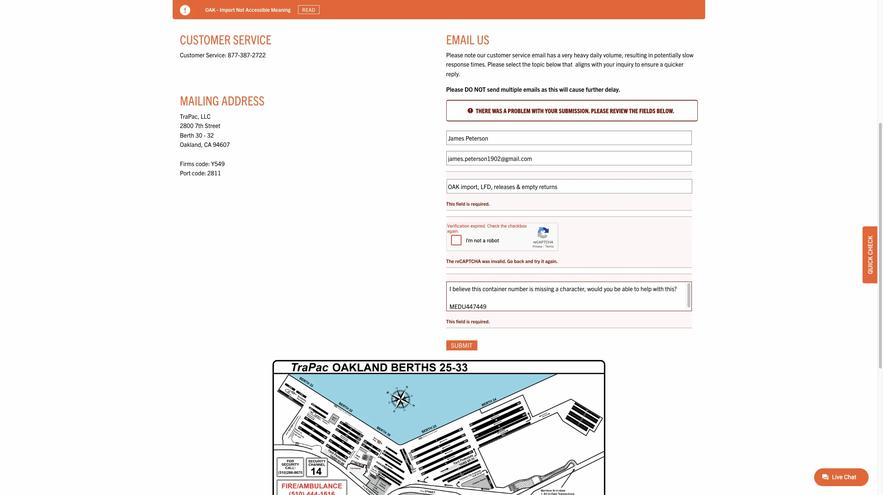 Task type: describe. For each thing, give the bounding box(es) containing it.
try
[[535, 258, 541, 264]]

0 vertical spatial code:
[[196, 160, 210, 167]]

the
[[447, 258, 454, 264]]

invalid.
[[492, 258, 507, 264]]

2811
[[208, 169, 221, 177]]

oak - import not accessible meaning
[[205, 6, 291, 13]]

potentially
[[655, 51, 682, 58]]

further
[[586, 85, 604, 93]]

please do not send multiple emails as this will cause further delay.
[[447, 85, 621, 93]]

1 is from the top
[[467, 201, 470, 207]]

there was a problem with your submission. please review the fields below.
[[476, 107, 675, 114]]

not
[[236, 6, 244, 13]]

0 horizontal spatial with
[[532, 107, 544, 114]]

main content containing customer service
[[173, 16, 706, 495]]

problem
[[508, 107, 531, 114]]

oak
[[205, 6, 216, 13]]

Your Name text field
[[447, 131, 692, 145]]

and
[[526, 258, 534, 264]]

2800
[[180, 122, 194, 129]]

email
[[447, 31, 475, 47]]

response
[[447, 60, 470, 68]]

none submit inside main content
[[447, 340, 478, 351]]

1 this field is required. from the top
[[447, 201, 490, 207]]

2 is from the top
[[467, 318, 470, 325]]

0 vertical spatial a
[[558, 51, 561, 58]]

1 field from the top
[[456, 201, 466, 207]]

note
[[465, 51, 476, 58]]

multiple
[[501, 85, 522, 93]]

back
[[515, 258, 525, 264]]

check
[[867, 236, 875, 255]]

us
[[477, 31, 490, 47]]

2 this from the top
[[447, 318, 455, 325]]

go
[[508, 258, 513, 264]]

please left do
[[447, 85, 464, 93]]

1 vertical spatial code:
[[192, 169, 206, 177]]

service:
[[206, 51, 227, 58]]

1 required. from the top
[[471, 201, 490, 207]]

cause
[[570, 85, 585, 93]]

heavy
[[574, 51, 589, 58]]

quick check
[[867, 236, 875, 274]]

select
[[506, 60, 521, 68]]

quicker
[[665, 60, 684, 68]]

port
[[180, 169, 191, 177]]

trapac,
[[180, 112, 199, 120]]

customer service
[[180, 31, 272, 47]]

trapac, llc 2800 7th street berth 30 - 32 oakland, ca 94607
[[180, 112, 230, 148]]

1 vertical spatial a
[[661, 60, 664, 68]]

0 vertical spatial was
[[493, 107, 503, 114]]

street
[[205, 122, 221, 129]]

will
[[560, 85, 568, 93]]

1 vertical spatial was
[[482, 258, 490, 264]]

customer for customer service
[[180, 31, 231, 47]]

387-
[[240, 51, 252, 58]]

0 vertical spatial -
[[217, 6, 218, 13]]

topic
[[532, 60, 545, 68]]

7th
[[195, 122, 204, 129]]

times.
[[471, 60, 487, 68]]

2 required. from the top
[[471, 318, 490, 325]]

very
[[562, 51, 573, 58]]

ca
[[204, 141, 212, 148]]

quick check link
[[864, 227, 878, 283]]

94607
[[213, 141, 230, 148]]

2 field from the top
[[456, 318, 466, 325]]

berth
[[180, 131, 194, 139]]

inquiry
[[617, 60, 634, 68]]



Task type: vqa. For each thing, say whether or not it's contained in the screenshot.
or
no



Task type: locate. For each thing, give the bounding box(es) containing it.
1 horizontal spatial a
[[558, 51, 561, 58]]

daily
[[591, 51, 603, 58]]

0 vertical spatial customer
[[180, 31, 231, 47]]

1 vertical spatial your
[[545, 107, 558, 114]]

0 horizontal spatial your
[[545, 107, 558, 114]]

a
[[558, 51, 561, 58], [661, 60, 664, 68], [504, 107, 507, 114]]

recaptcha
[[456, 258, 481, 264]]

the down service
[[523, 60, 531, 68]]

required.
[[471, 201, 490, 207], [471, 318, 490, 325]]

the
[[523, 60, 531, 68], [630, 107, 639, 114]]

1 vertical spatial customer
[[180, 51, 205, 58]]

code:
[[196, 160, 210, 167], [192, 169, 206, 177]]

quick
[[867, 256, 875, 274]]

llc
[[201, 112, 211, 120]]

0 vertical spatial with
[[592, 60, 603, 68]]

your down volume,
[[604, 60, 615, 68]]

1 customer from the top
[[180, 31, 231, 47]]

- right 30
[[204, 131, 206, 139]]

send
[[488, 85, 500, 93]]

firms code:  y549 port code:  2811
[[180, 160, 225, 177]]

0 horizontal spatial -
[[204, 131, 206, 139]]

email us
[[447, 31, 490, 47]]

customer up service:
[[180, 31, 231, 47]]

this field is required.
[[447, 201, 490, 207], [447, 318, 490, 325]]

please up response
[[447, 51, 464, 58]]

1 vertical spatial field
[[456, 318, 466, 325]]

import
[[220, 6, 235, 13]]

0 horizontal spatial a
[[504, 107, 507, 114]]

2722
[[252, 51, 266, 58]]

with
[[592, 60, 603, 68], [532, 107, 544, 114]]

1 vertical spatial -
[[204, 131, 206, 139]]

a down potentially
[[661, 60, 664, 68]]

firms
[[180, 160, 194, 167]]

0 vertical spatial required.
[[471, 201, 490, 207]]

the recaptcha was invalid. go back and try it again.
[[447, 258, 558, 264]]

do
[[465, 85, 473, 93]]

with down daily
[[592, 60, 603, 68]]

our
[[478, 51, 486, 58]]

meaning
[[271, 6, 291, 13]]

is
[[467, 201, 470, 207], [467, 318, 470, 325]]

slow
[[683, 51, 694, 58]]

below
[[547, 60, 562, 68]]

None submit
[[447, 340, 478, 351]]

review
[[610, 107, 628, 114]]

with right problem at the top right of the page
[[532, 107, 544, 114]]

2 customer from the top
[[180, 51, 205, 58]]

1 vertical spatial the
[[630, 107, 639, 114]]

mailing
[[180, 92, 219, 108]]

this
[[549, 85, 559, 93]]

customer for customer service: 877-387-2722
[[180, 51, 205, 58]]

- inside trapac, llc 2800 7th street berth 30 - 32 oakland, ca 94607
[[204, 131, 206, 139]]

2 vertical spatial a
[[504, 107, 507, 114]]

1 horizontal spatial with
[[592, 60, 603, 68]]

code: right port
[[192, 169, 206, 177]]

Your Email text field
[[447, 151, 692, 166]]

ensure
[[642, 60, 659, 68]]

2 horizontal spatial a
[[661, 60, 664, 68]]

mailing address
[[180, 92, 265, 108]]

there
[[476, 107, 491, 114]]

32
[[207, 131, 214, 139]]

your down this
[[545, 107, 558, 114]]

customer left service:
[[180, 51, 205, 58]]

the inside the please note our customer service email has a very heavy daily volume, resulting in potentially slow response times. please select the topic below that  aligns with your inquiry to ensure a quicker reply.
[[523, 60, 531, 68]]

1 this from the top
[[447, 201, 455, 207]]

customer
[[180, 31, 231, 47], [180, 51, 205, 58]]

was right there
[[493, 107, 503, 114]]

0 vertical spatial this
[[447, 201, 455, 207]]

accessible
[[246, 6, 270, 13]]

1 vertical spatial is
[[467, 318, 470, 325]]

address
[[222, 92, 265, 108]]

1 horizontal spatial the
[[630, 107, 639, 114]]

customer
[[487, 51, 511, 58]]

was
[[493, 107, 503, 114], [482, 258, 490, 264]]

30
[[196, 131, 203, 139]]

reply.
[[447, 70, 461, 77]]

fields
[[640, 107, 656, 114]]

0 horizontal spatial the
[[523, 60, 531, 68]]

code: up 2811
[[196, 160, 210, 167]]

volume,
[[604, 51, 624, 58]]

customer service: 877-387-2722
[[180, 51, 266, 58]]

1 horizontal spatial was
[[493, 107, 503, 114]]

to
[[636, 60, 641, 68]]

0 vertical spatial this field is required.
[[447, 201, 490, 207]]

not
[[475, 85, 486, 93]]

please down customer
[[488, 60, 505, 68]]

email
[[532, 51, 546, 58]]

read link
[[298, 5, 320, 14]]

please note our customer service email has a very heavy daily volume, resulting in potentially slow response times. please select the topic below that  aligns with your inquiry to ensure a quicker reply.
[[447, 51, 694, 77]]

1 vertical spatial required.
[[471, 318, 490, 325]]

1 vertical spatial this field is required.
[[447, 318, 490, 325]]

a right has
[[558, 51, 561, 58]]

your inside the please note our customer service email has a very heavy daily volume, resulting in potentially slow response times. please select the topic below that  aligns with your inquiry to ensure a quicker reply.
[[604, 60, 615, 68]]

main content
[[173, 16, 706, 495]]

service
[[513, 51, 531, 58]]

was left invalid.
[[482, 258, 490, 264]]

Message text field
[[447, 282, 692, 311]]

read
[[302, 6, 315, 13]]

service
[[233, 31, 272, 47]]

0 vertical spatial is
[[467, 201, 470, 207]]

submission.
[[559, 107, 590, 114]]

2 this field is required. from the top
[[447, 318, 490, 325]]

as
[[542, 85, 548, 93]]

field
[[456, 201, 466, 207], [456, 318, 466, 325]]

y549
[[211, 160, 225, 167]]

resulting
[[625, 51, 648, 58]]

solid image
[[180, 5, 190, 16]]

- right oak
[[217, 6, 218, 13]]

this
[[447, 201, 455, 207], [447, 318, 455, 325]]

that
[[563, 60, 573, 68]]

-
[[217, 6, 218, 13], [204, 131, 206, 139]]

1 horizontal spatial -
[[217, 6, 218, 13]]

please left review
[[592, 107, 609, 114]]

below.
[[657, 107, 675, 114]]

the left the fields
[[630, 107, 639, 114]]

it
[[542, 258, 545, 264]]

0 horizontal spatial was
[[482, 258, 490, 264]]

in
[[649, 51, 654, 58]]

emails
[[524, 85, 541, 93]]

1 vertical spatial with
[[532, 107, 544, 114]]

0 vertical spatial your
[[604, 60, 615, 68]]

0 vertical spatial the
[[523, 60, 531, 68]]

0 vertical spatial field
[[456, 201, 466, 207]]

1 horizontal spatial your
[[604, 60, 615, 68]]

oakland,
[[180, 141, 203, 148]]

1 vertical spatial this
[[447, 318, 455, 325]]

again.
[[546, 258, 558, 264]]

877-
[[228, 51, 240, 58]]

has
[[547, 51, 557, 58]]

delay.
[[606, 85, 621, 93]]

with inside the please note our customer service email has a very heavy daily volume, resulting in potentially slow response times. please select the topic below that  aligns with your inquiry to ensure a quicker reply.
[[592, 60, 603, 68]]

a left problem at the top right of the page
[[504, 107, 507, 114]]



